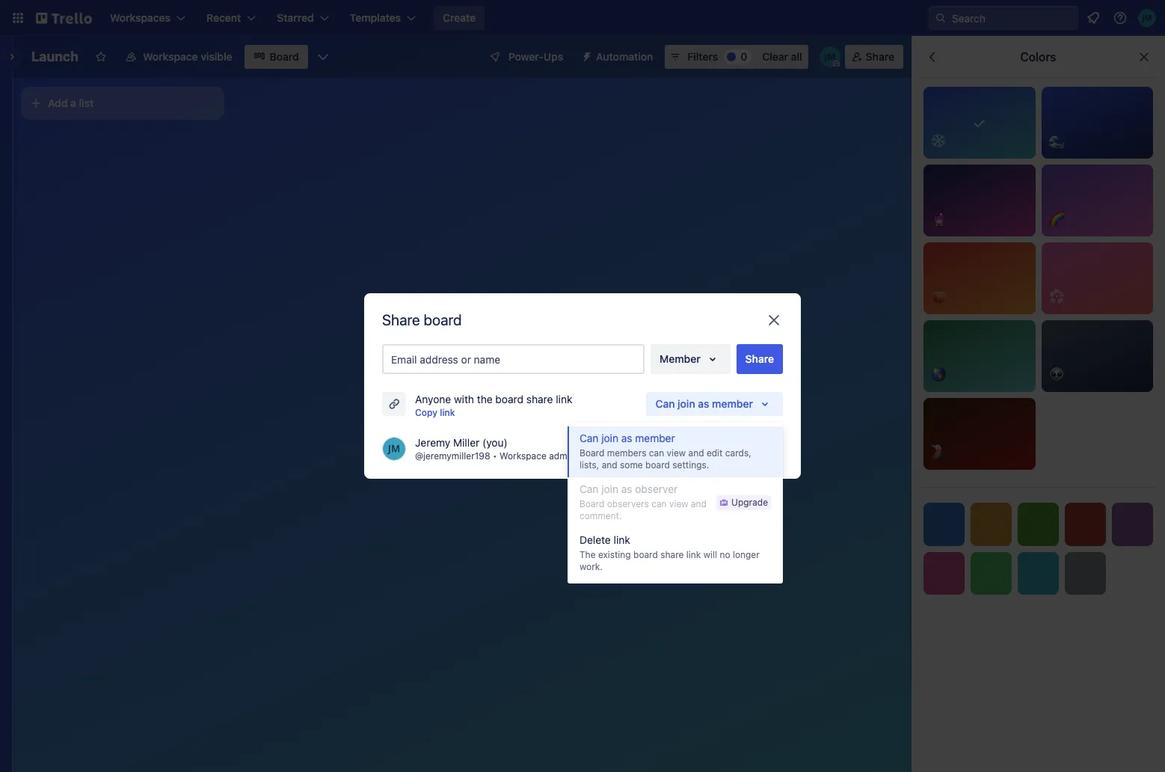 Task type: locate. For each thing, give the bounding box(es) containing it.
can down member
[[656, 397, 675, 410]]

clear all
[[763, 50, 803, 63]]

upgrade
[[732, 497, 769, 508]]

share button down the 'close' image on the top right of page
[[737, 344, 783, 374]]

0 vertical spatial can
[[656, 397, 675, 410]]

1 vertical spatial view
[[670, 498, 689, 510]]

board up comment.
[[580, 498, 605, 510]]

can
[[649, 447, 665, 459], [652, 498, 667, 510]]

visible
[[201, 50, 232, 63]]

view
[[667, 447, 686, 459], [670, 498, 689, 510]]

and up settings.
[[689, 447, 705, 459]]

workspace left visible at left
[[143, 50, 198, 63]]

can right members
[[649, 447, 665, 459]]

share
[[527, 393, 553, 406], [661, 549, 684, 560]]

jeremy miller (jeremymiller198) image left 'jeremy' on the left of the page
[[382, 437, 406, 461]]

1 horizontal spatial share
[[661, 549, 684, 560]]

1 horizontal spatial member
[[713, 397, 754, 410]]

workspace inside jeremy miller (you) @jeremymiller198 • workspace admin
[[500, 450, 547, 462]]

settings.
[[673, 459, 710, 471]]

member
[[713, 397, 754, 410], [636, 432, 676, 444]]

member up cards,
[[713, 397, 754, 410]]

👽
[[1050, 367, 1064, 381]]

1 horizontal spatial workspace
[[500, 450, 547, 462]]

🍑
[[932, 290, 947, 303]]

0 vertical spatial can
[[649, 447, 665, 459]]

can down observer
[[652, 498, 667, 510]]

1 vertical spatial member
[[636, 432, 676, 444]]

2 horizontal spatial share
[[866, 50, 895, 63]]

workspace
[[143, 50, 198, 63], [500, 450, 547, 462]]

board link
[[244, 45, 308, 69]]

1 vertical spatial can
[[652, 498, 667, 510]]

can join as member board members can view and edit cards, lists, and some board settings.
[[580, 432, 752, 471]]

member up members
[[636, 432, 676, 444]]

1 vertical spatial share button
[[737, 344, 783, 374]]

0 vertical spatial join
[[678, 397, 696, 410]]

as inside can join as member board members can view and edit cards, lists, and some board settings.
[[622, 432, 633, 444]]

colors
[[1021, 50, 1057, 64]]

•
[[493, 450, 497, 462]]

share for the left share button
[[746, 352, 775, 365]]

can inside can join as observer board observers can view and comment.
[[580, 483, 599, 495]]

member
[[660, 352, 701, 365]]

list
[[79, 97, 94, 109]]

and
[[689, 447, 705, 459], [602, 459, 618, 471], [691, 498, 707, 510]]

admin
[[549, 450, 575, 462]]

create button
[[434, 6, 485, 30]]

board up lists,
[[580, 447, 605, 459]]

1 vertical spatial can
[[580, 432, 599, 444]]

join inside can join as member board members can view and edit cards, lists, and some board settings.
[[602, 432, 619, 444]]

can down lists,
[[580, 483, 599, 495]]

2 vertical spatial join
[[602, 483, 619, 495]]

clear all button
[[757, 45, 809, 69]]

and right lists,
[[602, 459, 618, 471]]

0 horizontal spatial workspace
[[143, 50, 198, 63]]

member inside popup button
[[713, 397, 754, 410]]

2 vertical spatial as
[[622, 483, 633, 495]]

can
[[656, 397, 675, 410], [580, 432, 599, 444], [580, 483, 599, 495]]

join inside popup button
[[678, 397, 696, 410]]

board inside "anyone with the board share link copy link"
[[496, 393, 524, 406]]

🌋
[[932, 445, 947, 459]]

miller
[[454, 436, 480, 449]]

share button
[[845, 45, 904, 69], [737, 344, 783, 374]]

share
[[866, 50, 895, 63], [382, 311, 420, 329], [746, 352, 775, 365]]

can inside can join as observer board observers can view and comment.
[[652, 498, 667, 510]]

add a list
[[48, 97, 94, 109]]

as down member "dropdown button"
[[698, 397, 710, 410]]

2 vertical spatial board
[[580, 498, 605, 510]]

0 vertical spatial share button
[[845, 45, 904, 69]]

1 vertical spatial join
[[602, 432, 619, 444]]

board inside delete link the existing board share link will no longer work.
[[634, 549, 658, 560]]

lists,
[[580, 459, 600, 471]]

board
[[270, 50, 299, 63], [580, 447, 605, 459], [580, 498, 605, 510]]

join
[[678, 397, 696, 410], [602, 432, 619, 444], [602, 483, 619, 495]]

Board name text field
[[24, 45, 86, 69]]

0 horizontal spatial share
[[527, 393, 553, 406]]

member inside can join as member board members can view and edit cards, lists, and some board settings.
[[636, 432, 676, 444]]

join up observers
[[602, 483, 619, 495]]

view inside can join as observer board observers can view and comment.
[[670, 498, 689, 510]]

work.
[[580, 561, 603, 572]]

1 vertical spatial as
[[622, 432, 633, 444]]

1 horizontal spatial share
[[746, 352, 775, 365]]

jeremy miller (you) @jeremymiller198 • workspace admin
[[415, 436, 575, 462]]

1 vertical spatial workspace
[[500, 450, 547, 462]]

workspace visible
[[143, 50, 232, 63]]

🌸
[[1050, 290, 1064, 303]]

launch
[[31, 49, 79, 64]]

board for can join as observer
[[580, 498, 605, 510]]

share left will
[[661, 549, 684, 560]]

board inside can join as member board members can view and edit cards, lists, and some board settings.
[[646, 459, 670, 471]]

0
[[741, 50, 748, 63]]

0 vertical spatial view
[[667, 447, 686, 459]]

anyone
[[415, 393, 451, 406]]

can inside can join as member board members can view and edit cards, lists, and some board settings.
[[580, 432, 599, 444]]

link
[[556, 393, 573, 406], [440, 407, 455, 418], [614, 534, 631, 546], [687, 549, 701, 560]]

as inside can join as observer board observers can view and comment.
[[622, 483, 633, 495]]

1 vertical spatial share
[[661, 549, 684, 560]]

1 vertical spatial share
[[382, 311, 420, 329]]

1 horizontal spatial share button
[[845, 45, 904, 69]]

can inside popup button
[[656, 397, 675, 410]]

longer
[[733, 549, 760, 560]]

existing
[[599, 549, 631, 560]]

board inside can join as member board members can view and edit cards, lists, and some board settings.
[[580, 447, 605, 459]]

Email address or name text field
[[391, 349, 642, 370]]

join up members
[[602, 432, 619, 444]]

0 horizontal spatial jeremy miller (jeremymiller198) image
[[382, 437, 406, 461]]

and down settings.
[[691, 498, 707, 510]]

board inside can join as observer board observers can view and comment.
[[580, 498, 605, 510]]

can join as member
[[656, 397, 754, 410]]

0 vertical spatial as
[[698, 397, 710, 410]]

upgrade button
[[717, 495, 772, 510]]

0 notifications image
[[1085, 9, 1103, 27]]

0 vertical spatial share
[[866, 50, 895, 63]]

as up members
[[622, 432, 633, 444]]

0 vertical spatial and
[[689, 447, 705, 459]]

view down observer
[[670, 498, 689, 510]]

0 horizontal spatial member
[[636, 432, 676, 444]]

1 horizontal spatial jeremy miller (jeremymiller198) image
[[1139, 9, 1157, 27]]

copy link button
[[415, 406, 455, 421]]

share inside delete link the existing board share link will no longer work.
[[661, 549, 684, 560]]

0 horizontal spatial share
[[382, 311, 420, 329]]

2 vertical spatial and
[[691, 498, 707, 510]]

jeremy miller (jeremymiller198) image right open information menu icon
[[1139, 9, 1157, 27]]

workspace visible button
[[116, 45, 241, 69]]

0 vertical spatial workspace
[[143, 50, 198, 63]]

join for can join as member board members can view and edit cards, lists, and some board settings.
[[602, 432, 619, 444]]

member for can join as member board members can view and edit cards, lists, and some board settings.
[[636, 432, 676, 444]]

workspace inside workspace visible button
[[143, 50, 198, 63]]

as up observers
[[622, 483, 633, 495]]

will
[[704, 549, 718, 560]]

edit
[[707, 447, 723, 459]]

can for observer
[[652, 498, 667, 510]]

board
[[424, 311, 462, 329], [496, 393, 524, 406], [646, 459, 670, 471], [634, 549, 658, 560]]

join inside can join as observer board observers can view and comment.
[[602, 483, 619, 495]]

can up lists,
[[580, 432, 599, 444]]

share down 'email address or name' text field
[[527, 393, 553, 406]]

can for member
[[649, 447, 665, 459]]

and for observer
[[691, 498, 707, 510]]

some
[[620, 459, 643, 471]]

0 vertical spatial jeremy miller (jeremymiller198) image
[[1139, 9, 1157, 27]]

1 vertical spatial jeremy miller (jeremymiller198) image
[[382, 437, 406, 461]]

view inside can join as member board members can view and edit cards, lists, and some board settings.
[[667, 447, 686, 459]]

view up settings.
[[667, 447, 686, 459]]

board left the "customize views" image
[[270, 50, 299, 63]]

power-ups button
[[479, 45, 573, 69]]

2 vertical spatial can
[[580, 483, 599, 495]]

1 vertical spatial board
[[580, 447, 605, 459]]

0 vertical spatial member
[[713, 397, 754, 410]]

0 vertical spatial board
[[270, 50, 299, 63]]

❄️
[[932, 134, 947, 147]]

with
[[454, 393, 474, 406]]

share button right jeremy miller (jeremymiller198) image
[[845, 45, 904, 69]]

0 vertical spatial share
[[527, 393, 553, 406]]

2 vertical spatial share
[[746, 352, 775, 365]]

workspace right •
[[500, 450, 547, 462]]

can inside can join as member board members can view and edit cards, lists, and some board settings.
[[649, 447, 665, 459]]

join down member "dropdown button"
[[678, 397, 696, 410]]

members
[[607, 447, 647, 459]]

as
[[698, 397, 710, 410], [622, 432, 633, 444], [622, 483, 633, 495]]

group
[[568, 422, 783, 584]]

jeremy miller (jeremymiller198) image
[[1139, 9, 1157, 27], [382, 437, 406, 461]]

and inside can join as observer board observers can view and comment.
[[691, 498, 707, 510]]



Task type: describe. For each thing, give the bounding box(es) containing it.
filters
[[688, 50, 719, 63]]

the
[[477, 393, 493, 406]]

🌎
[[932, 367, 947, 381]]

cards,
[[726, 447, 752, 459]]

jeremy miller (jeremymiller198) image
[[820, 46, 841, 67]]

sm image
[[576, 45, 596, 66]]

share for share board
[[382, 311, 420, 329]]

link up 'admin'
[[556, 393, 573, 406]]

star or unstar board image
[[95, 51, 107, 63]]

back to home image
[[36, 6, 92, 30]]

link up existing
[[614, 534, 631, 546]]

clear
[[763, 50, 789, 63]]

jeremy
[[415, 436, 451, 449]]

copy
[[415, 407, 438, 418]]

view for member
[[667, 447, 686, 459]]

add
[[48, 97, 68, 109]]

a
[[70, 97, 76, 109]]

switch to… image
[[10, 10, 25, 25]]

link left will
[[687, 549, 701, 560]]

can join as member button
[[647, 392, 783, 416]]

customize views image
[[316, 49, 331, 64]]

🔮
[[932, 212, 947, 225]]

1 vertical spatial and
[[602, 459, 618, 471]]

join for can join as member
[[678, 397, 696, 410]]

delete link the existing board share link will no longer work.
[[580, 534, 760, 572]]

close image
[[766, 311, 783, 329]]

power-ups
[[509, 50, 564, 63]]

view for observer
[[670, 498, 689, 510]]

primary element
[[0, 0, 1166, 36]]

share inside "anyone with the board share link copy link"
[[527, 393, 553, 406]]

as for can join as member
[[622, 432, 633, 444]]

add a list button
[[21, 87, 224, 120]]

comment.
[[580, 510, 622, 522]]

🌈
[[1050, 212, 1064, 225]]

observer
[[636, 483, 678, 495]]

0 horizontal spatial share button
[[737, 344, 783, 374]]

can join as observer board observers can view and comment.
[[580, 483, 707, 522]]

can for can join as observer board observers can view and comment.
[[580, 483, 599, 495]]

search image
[[935, 12, 947, 24]]

can for can join as member board members can view and edit cards, lists, and some board settings.
[[580, 432, 599, 444]]

join for can join as observer board observers can view and comment.
[[602, 483, 619, 495]]

member button
[[651, 344, 731, 374]]

automation
[[596, 50, 654, 63]]

board for can join as member
[[580, 447, 605, 459]]

🌊
[[1050, 134, 1064, 147]]

all
[[791, 50, 803, 63]]

group containing can join as member
[[568, 422, 783, 584]]

@jeremymiller198
[[415, 450, 491, 462]]

as inside popup button
[[698, 397, 710, 410]]

ups
[[544, 50, 564, 63]]

link down the 'anyone'
[[440, 407, 455, 418]]

open information menu image
[[1113, 10, 1128, 25]]

create
[[443, 11, 476, 24]]

member for can join as member
[[713, 397, 754, 410]]

power-
[[509, 50, 544, 63]]

Search field
[[947, 7, 1078, 29]]

observers
[[607, 498, 649, 510]]

(you)
[[483, 436, 508, 449]]

and for member
[[689, 447, 705, 459]]

automation button
[[576, 45, 662, 69]]

anyone with the board share link copy link
[[415, 393, 573, 418]]

share board
[[382, 311, 462, 329]]

delete
[[580, 534, 611, 546]]

the
[[580, 549, 596, 560]]

can for can join as member
[[656, 397, 675, 410]]

no
[[720, 549, 731, 560]]

as for can join as observer
[[622, 483, 633, 495]]



Task type: vqa. For each thing, say whether or not it's contained in the screenshot.
Create button
yes



